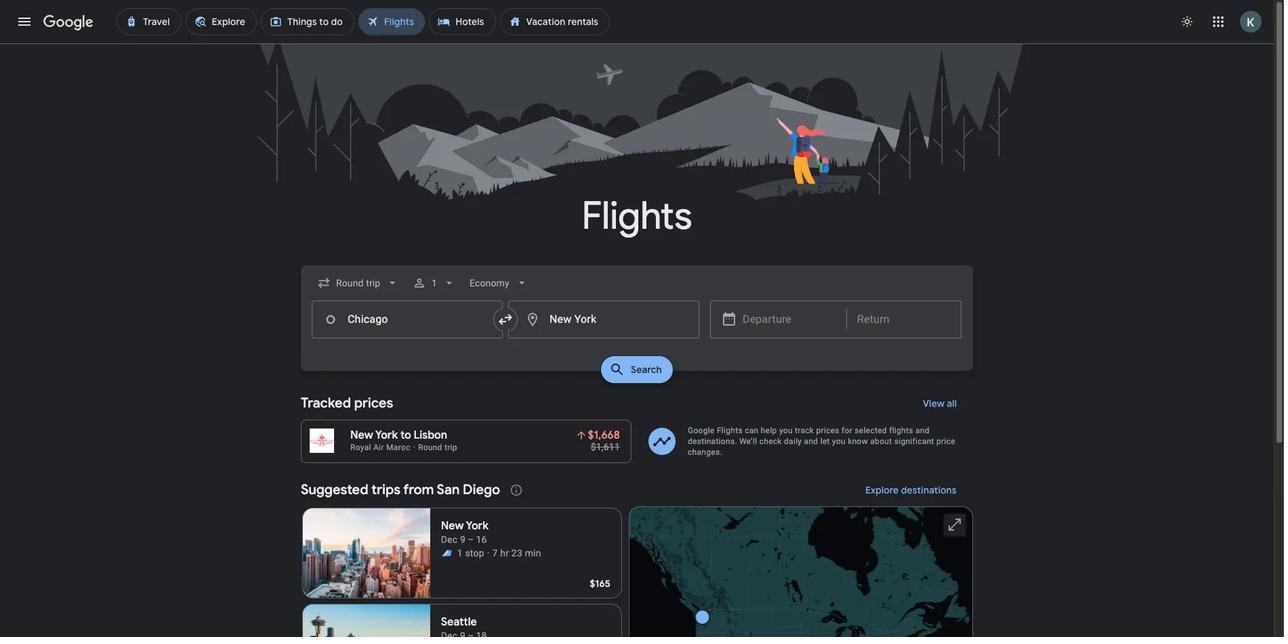 Task type: describe. For each thing, give the bounding box(es) containing it.
$1,611
[[591, 442, 620, 453]]

1611 US dollars text field
[[591, 442, 620, 453]]

flights inside google flights can help you track prices for selected flights and destinations. we'll check daily and let you know about significant price changes.
[[717, 426, 743, 436]]

trip
[[445, 443, 458, 453]]

changes.
[[688, 448, 723, 458]]

york for to
[[376, 429, 398, 443]]

explore
[[866, 485, 899, 497]]

tracked
[[301, 395, 351, 412]]

search
[[631, 364, 662, 376]]

know
[[848, 437, 869, 447]]

round trip
[[418, 443, 458, 453]]

royal air maroc
[[351, 443, 411, 453]]

all
[[947, 398, 957, 410]]

change appearance image
[[1172, 5, 1204, 38]]

suggested trips from san diego
[[301, 482, 500, 499]]

view all
[[923, 398, 957, 410]]

0 horizontal spatial and
[[804, 437, 819, 447]]

explore destinations button
[[850, 475, 974, 507]]

search button
[[601, 357, 673, 384]]

Return text field
[[858, 302, 951, 338]]

york for dec
[[466, 520, 489, 534]]

0 vertical spatial you
[[780, 426, 793, 436]]

9 – 16
[[460, 535, 487, 546]]

1 button
[[408, 267, 462, 300]]

tracked prices region
[[301, 388, 974, 464]]

frontier and spirit image
[[441, 549, 452, 559]]

help
[[761, 426, 777, 436]]

about
[[871, 437, 893, 447]]

seattle button
[[302, 605, 622, 638]]

new for new york to lisbon
[[351, 429, 373, 443]]

suggested
[[301, 482, 369, 499]]

track
[[795, 426, 814, 436]]

price
[[937, 437, 956, 447]]

air
[[374, 443, 384, 453]]

flights
[[890, 426, 914, 436]]

prices inside google flights can help you track prices for selected flights and destinations. we'll check daily and let you know about significant price changes.
[[817, 426, 840, 436]]

royal
[[351, 443, 371, 453]]

hr
[[501, 549, 509, 559]]

new for new york dec 9 – 16
[[441, 520, 464, 534]]

1 stop
[[457, 549, 485, 559]]

suggested trips from san diego region
[[301, 475, 974, 638]]

0 vertical spatial flights
[[582, 193, 693, 241]]

$1,668
[[588, 429, 620, 443]]

tracked prices
[[301, 395, 393, 412]]



Task type: vqa. For each thing, say whether or not it's contained in the screenshot.
ft
no



Task type: locate. For each thing, give the bounding box(es) containing it.
0 horizontal spatial you
[[780, 426, 793, 436]]

0 vertical spatial and
[[916, 426, 930, 436]]

1 vertical spatial flights
[[717, 426, 743, 436]]

1 vertical spatial new
[[441, 520, 464, 534]]

destinations.
[[688, 437, 738, 447]]

you down for
[[833, 437, 846, 447]]

daily
[[784, 437, 802, 447]]

new york to lisbon
[[351, 429, 448, 443]]

and up significant
[[916, 426, 930, 436]]

york up 9 – 16
[[466, 520, 489, 534]]

prices up let
[[817, 426, 840, 436]]

from
[[404, 482, 434, 499]]

1 horizontal spatial you
[[833, 437, 846, 447]]

new york dec 9 – 16
[[441, 520, 489, 546]]

23
[[512, 549, 523, 559]]

and down 'track' on the right of the page
[[804, 437, 819, 447]]

0 vertical spatial prices
[[354, 395, 393, 412]]

0 vertical spatial new
[[351, 429, 373, 443]]

york inside tracked prices region
[[376, 429, 398, 443]]

york inside 'new york dec 9 – 16'
[[466, 520, 489, 534]]

1 vertical spatial york
[[466, 520, 489, 534]]

1
[[432, 278, 438, 289], [457, 549, 463, 559]]

1 vertical spatial prices
[[817, 426, 840, 436]]

1 vertical spatial you
[[833, 437, 846, 447]]

1 vertical spatial and
[[804, 437, 819, 447]]

you
[[780, 426, 793, 436], [833, 437, 846, 447]]

1 vertical spatial 1
[[457, 549, 463, 559]]

new up royal
[[351, 429, 373, 443]]

None field
[[312, 271, 405, 296], [465, 271, 534, 296], [312, 271, 405, 296], [465, 271, 534, 296]]

google
[[688, 426, 715, 436]]

Flight search field
[[290, 266, 984, 388]]

7
[[493, 549, 498, 559]]

san
[[437, 482, 460, 499]]

swap origin and destination. image
[[498, 312, 514, 328]]

min
[[525, 549, 541, 559]]

significant
[[895, 437, 935, 447]]

trips
[[372, 482, 401, 499]]

0 horizontal spatial flights
[[582, 193, 693, 241]]

stop
[[465, 549, 485, 559]]

you up daily on the right
[[780, 426, 793, 436]]

1 for 1
[[432, 278, 438, 289]]

we'll
[[740, 437, 758, 447]]

1 horizontal spatial 1
[[457, 549, 463, 559]]

prices up the new york to lisbon
[[354, 395, 393, 412]]

0 horizontal spatial york
[[376, 429, 398, 443]]

selected
[[855, 426, 887, 436]]

lisbon
[[414, 429, 448, 443]]

main menu image
[[16, 14, 33, 30]]

maroc
[[386, 443, 411, 453]]

165 US dollars text field
[[590, 578, 611, 591]]

1 horizontal spatial york
[[466, 520, 489, 534]]

destinations
[[902, 485, 957, 497]]

google flights can help you track prices for selected flights and destinations. we'll check daily and let you know about significant price changes.
[[688, 426, 956, 458]]

round
[[418, 443, 443, 453]]

Departure text field
[[743, 302, 837, 338]]

can
[[745, 426, 759, 436]]

1 horizontal spatial and
[[916, 426, 930, 436]]

0 vertical spatial york
[[376, 429, 398, 443]]

1 horizontal spatial new
[[441, 520, 464, 534]]

 image inside suggested trips from san diego region
[[487, 547, 490, 561]]

for
[[842, 426, 853, 436]]

flights
[[582, 193, 693, 241], [717, 426, 743, 436]]

prices
[[354, 395, 393, 412], [817, 426, 840, 436]]

0 vertical spatial 1
[[432, 278, 438, 289]]

1 horizontal spatial flights
[[717, 426, 743, 436]]

check
[[760, 437, 782, 447]]

york up royal air maroc
[[376, 429, 398, 443]]

and
[[916, 426, 930, 436], [804, 437, 819, 447]]

0 horizontal spatial 1
[[432, 278, 438, 289]]

to
[[401, 429, 411, 443]]

new
[[351, 429, 373, 443], [441, 520, 464, 534]]

york
[[376, 429, 398, 443], [466, 520, 489, 534]]

1 for 1 stop
[[457, 549, 463, 559]]

let
[[821, 437, 830, 447]]

new inside 'new york dec 9 – 16'
[[441, 520, 464, 534]]

dec
[[441, 535, 458, 546]]

1668 US dollars text field
[[588, 429, 620, 443]]

None text field
[[312, 301, 503, 339], [508, 301, 700, 339], [312, 301, 503, 339], [508, 301, 700, 339]]

new up dec
[[441, 520, 464, 534]]

1 inside 1 popup button
[[432, 278, 438, 289]]

0 horizontal spatial prices
[[354, 395, 393, 412]]

seattle
[[441, 616, 477, 630]]

7 hr 23 min
[[493, 549, 541, 559]]

0 horizontal spatial new
[[351, 429, 373, 443]]

1 horizontal spatial prices
[[817, 426, 840, 436]]

$165
[[590, 578, 611, 591]]

explore destinations
[[866, 485, 957, 497]]

new inside tracked prices region
[[351, 429, 373, 443]]

diego
[[463, 482, 500, 499]]

 image
[[487, 547, 490, 561]]

1 inside suggested trips from san diego region
[[457, 549, 463, 559]]

view
[[923, 398, 945, 410]]



